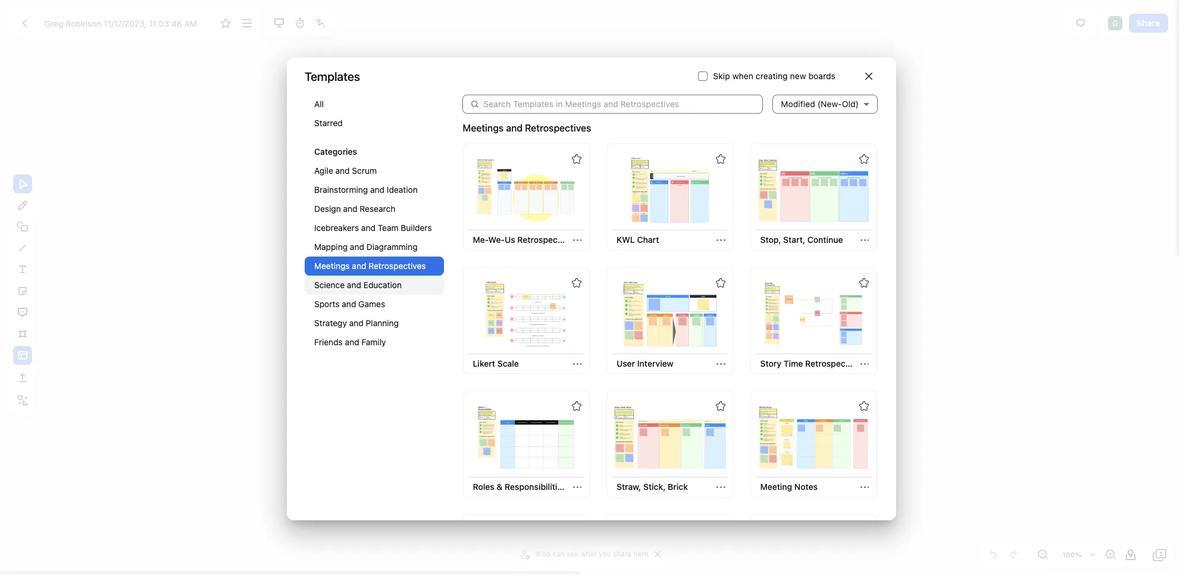 Task type: describe. For each thing, give the bounding box(es) containing it.
100 %
[[1063, 551, 1083, 559]]

comment panel image
[[1074, 16, 1088, 30]]

Document name text field
[[36, 14, 214, 33]]

card for template story time retrospective element
[[751, 267, 878, 374]]

and inside status
[[506, 123, 523, 133]]

story
[[761, 358, 782, 369]]

icebreakers
[[314, 223, 359, 233]]

science
[[314, 280, 345, 290]]

stop, start, continue button
[[756, 231, 848, 250]]

card for template meeting notes element
[[751, 391, 878, 498]]

straw, stick, brick button
[[612, 478, 693, 497]]

likert scale
[[473, 358, 519, 369]]

responsibilities
[[505, 482, 567, 492]]

chart
[[637, 235, 659, 245]]

skip when creating new boards
[[714, 71, 836, 81]]

thumbnail for straw, stick, brick image
[[614, 404, 727, 470]]

100
[[1063, 551, 1076, 559]]

more options for roles & responsibilities image
[[573, 483, 582, 492]]

star this whiteboard image for me-we-us retrospective
[[572, 154, 582, 164]]

creating
[[756, 71, 788, 81]]

&
[[497, 482, 503, 492]]

start,
[[784, 235, 806, 245]]

new
[[791, 71, 807, 81]]

brainstorming
[[314, 185, 368, 195]]

me-we-us retrospective button
[[468, 231, 572, 250]]

user
[[617, 358, 635, 369]]

meeting
[[761, 482, 793, 492]]

share
[[613, 550, 632, 559]]

modified (new-old)
[[781, 99, 859, 109]]

star this whiteboard image for meeting notes
[[860, 401, 869, 411]]

share button
[[1129, 14, 1169, 33]]

card for template straw, stick, brick element
[[607, 391, 734, 498]]

more options image
[[240, 16, 254, 30]]

boards
[[809, 71, 836, 81]]

likert
[[473, 358, 496, 369]]

1 horizontal spatial meetings and retrospectives
[[463, 123, 592, 133]]

star this whiteboard image for straw, stick, brick
[[716, 401, 726, 411]]

upload pdfs and images image
[[15, 371, 30, 385]]

more tools image
[[15, 393, 30, 408]]

starred
[[314, 118, 343, 128]]

meetings and retrospectives inside categories element
[[314, 261, 426, 271]]

kwl chart
[[617, 235, 659, 245]]

zoom out image
[[1036, 548, 1050, 562]]

star this whiteboard image for likert scale
[[572, 278, 582, 287]]

kwl
[[617, 235, 635, 245]]

family
[[362, 337, 386, 347]]

can
[[553, 550, 565, 559]]

share
[[1137, 18, 1161, 28]]

we-
[[489, 235, 505, 245]]

more options for stop, start, continue image
[[861, 236, 870, 245]]

(new-
[[818, 99, 842, 109]]

more options for me-we-us retrospective image
[[573, 236, 582, 245]]

strategy
[[314, 318, 347, 328]]

old)
[[842, 99, 859, 109]]

categories element
[[305, 95, 444, 364]]

diagramming
[[367, 242, 418, 252]]

scrum
[[352, 166, 377, 176]]

thumbnail for roles & responsibilities image
[[470, 404, 583, 470]]

templates image
[[15, 348, 30, 362]]

thumbnail for meeting notes image
[[757, 404, 871, 470]]

likert scale button
[[468, 354, 524, 373]]

thumbnail for likert scale image
[[470, 280, 583, 347]]

planning
[[366, 318, 399, 328]]

%
[[1076, 551, 1083, 559]]

star this whiteboard image for stop, start, continue
[[860, 154, 869, 164]]

design
[[314, 204, 341, 214]]

story time retrospective button
[[756, 354, 860, 373]]

ideation
[[387, 185, 418, 195]]

zoom in image
[[1104, 548, 1118, 562]]

card for template likert scale element
[[463, 267, 590, 374]]



Task type: vqa. For each thing, say whether or not it's contained in the screenshot.
when
yes



Task type: locate. For each thing, give the bounding box(es) containing it.
roles & responsibilities button
[[468, 478, 570, 497]]

education
[[364, 280, 402, 290]]

1 vertical spatial meetings
[[314, 261, 350, 271]]

modified (new-old) button
[[773, 85, 878, 124]]

team
[[378, 223, 399, 233]]

0 vertical spatial retrospective
[[518, 235, 572, 245]]

brick
[[668, 482, 688, 492]]

0 horizontal spatial star this whiteboard image
[[219, 16, 233, 30]]

continue
[[808, 235, 844, 245]]

user interview
[[617, 358, 674, 369]]

more options for kwl chart image
[[717, 236, 726, 245]]

stop, start, continue
[[761, 235, 844, 245]]

star this whiteboard image inside "card for template straw, stick, brick" "element"
[[716, 401, 726, 411]]

strategy and planning
[[314, 318, 399, 328]]

thumbnail for story time retrospective image
[[757, 280, 871, 347]]

categories
[[314, 147, 357, 157]]

1 horizontal spatial meetings
[[463, 123, 504, 133]]

0 horizontal spatial retrospective
[[518, 235, 572, 245]]

scale
[[498, 358, 519, 369]]

present image
[[272, 16, 286, 30]]

agile
[[314, 166, 333, 176]]

retrospectives inside categories element
[[369, 261, 426, 271]]

1 vertical spatial retrospective
[[806, 358, 860, 369]]

star this whiteboard image inside the card for template me-we-us retrospective element
[[572, 154, 582, 164]]

star this whiteboard image inside card for template likert scale element
[[572, 278, 582, 287]]

timer image
[[293, 16, 307, 30]]

mapping and diagramming
[[314, 242, 418, 252]]

meetings inside status
[[463, 123, 504, 133]]

thumbnail for user interview image
[[614, 280, 727, 347]]

meetings and retrospectives
[[463, 123, 592, 133], [314, 261, 426, 271]]

star this whiteboard image for roles & responsibilities
[[572, 401, 582, 411]]

card for template me-we-us retrospective element
[[463, 144, 590, 250]]

card for template kwl chart element
[[607, 144, 734, 250]]

story time retrospective
[[761, 358, 860, 369]]

straw, stick, brick
[[617, 482, 688, 492]]

retrospectives
[[525, 123, 592, 133], [369, 261, 426, 271]]

meetings and retrospectives element
[[462, 142, 879, 578]]

retrospective
[[518, 235, 572, 245], [806, 358, 860, 369]]

more options for meeting notes image
[[861, 483, 870, 492]]

modified
[[781, 99, 816, 109]]

star this whiteboard image
[[219, 16, 233, 30], [860, 154, 869, 164], [716, 401, 726, 411]]

me-
[[473, 235, 489, 245]]

star this whiteboard image inside card for template meeting notes element
[[860, 401, 869, 411]]

0 vertical spatial retrospectives
[[525, 123, 592, 133]]

star this whiteboard image for kwl chart
[[716, 154, 726, 164]]

card for template stop, start, continue element
[[751, 144, 878, 250]]

thumbnail for stop, start, continue image
[[757, 157, 871, 223]]

more options for likert scale image
[[573, 359, 582, 368]]

roles & responsibilities
[[473, 482, 567, 492]]

1 horizontal spatial retrospective
[[806, 358, 860, 369]]

more options for user interview image
[[717, 359, 726, 368]]

2 horizontal spatial star this whiteboard image
[[860, 154, 869, 164]]

what
[[581, 550, 597, 559]]

brainstorming and ideation
[[314, 185, 418, 195]]

who
[[535, 550, 551, 559]]

see
[[567, 550, 579, 559]]

star this whiteboard image for story time retrospective
[[860, 278, 869, 287]]

sports and games
[[314, 299, 385, 309]]

0 horizontal spatial meetings and retrospectives
[[314, 261, 426, 271]]

games
[[359, 299, 385, 309]]

dashboard image
[[17, 16, 32, 30]]

0 horizontal spatial retrospectives
[[369, 261, 426, 271]]

mapping
[[314, 242, 348, 252]]

and
[[506, 123, 523, 133], [336, 166, 350, 176], [370, 185, 385, 195], [343, 204, 358, 214], [361, 223, 376, 233], [350, 242, 364, 252], [352, 261, 366, 271], [347, 280, 361, 290], [342, 299, 356, 309], [349, 318, 364, 328], [345, 337, 359, 347]]

you
[[599, 550, 611, 559]]

interview
[[638, 358, 674, 369]]

builders
[[401, 223, 432, 233]]

0 vertical spatial meetings and retrospectives
[[463, 123, 592, 133]]

who can see what you share here button
[[519, 545, 652, 563]]

skip
[[714, 71, 731, 81]]

star this whiteboard image for user interview
[[716, 278, 726, 287]]

retrospective left more options for me-we-us retrospective icon
[[518, 235, 572, 245]]

straw,
[[617, 482, 642, 492]]

time
[[784, 358, 804, 369]]

1 horizontal spatial star this whiteboard image
[[716, 401, 726, 411]]

research
[[360, 204, 396, 214]]

thumbnail for me-we-us retrospective image
[[470, 157, 583, 223]]

retrospective left the more options for story time retrospective image
[[806, 358, 860, 369]]

1 vertical spatial retrospectives
[[369, 261, 426, 271]]

0 horizontal spatial meetings
[[314, 261, 350, 271]]

kwl chart button
[[612, 231, 664, 250]]

who can see what you share here
[[535, 550, 649, 559]]

1 vertical spatial star this whiteboard image
[[860, 154, 869, 164]]

when
[[733, 71, 754, 81]]

friends and family
[[314, 337, 386, 347]]

us
[[505, 235, 515, 245]]

retrospective inside story time retrospective 'button'
[[806, 358, 860, 369]]

retrospectives inside "meetings and retrospectives" status
[[525, 123, 592, 133]]

pages image
[[1153, 548, 1168, 562]]

more options for straw, stick, brick image
[[717, 483, 726, 492]]

thumbnail for kwl chart image
[[614, 157, 727, 223]]

star this whiteboard image
[[572, 154, 582, 164], [716, 154, 726, 164], [572, 278, 582, 287], [716, 278, 726, 287], [860, 278, 869, 287], [572, 401, 582, 411], [860, 401, 869, 411]]

laser image
[[314, 16, 328, 30]]

meetings
[[463, 123, 504, 133], [314, 261, 350, 271]]

card for template roles & responsibilities element
[[463, 391, 590, 498]]

meeting notes
[[761, 482, 818, 492]]

meeting notes button
[[756, 478, 823, 497]]

meetings and retrospectives status
[[463, 121, 592, 135]]

stop,
[[761, 235, 782, 245]]

roles
[[473, 482, 495, 492]]

me-we-us retrospective
[[473, 235, 572, 245]]

card for template user interview element
[[607, 267, 734, 374]]

0 vertical spatial star this whiteboard image
[[219, 16, 233, 30]]

star this whiteboard image inside card for template roles & responsibilities element
[[572, 401, 582, 411]]

friends
[[314, 337, 343, 347]]

icebreakers and team builders
[[314, 223, 432, 233]]

science and education
[[314, 280, 402, 290]]

Search Templates in Meetings and Retrospectives text field
[[484, 95, 764, 114]]

templates
[[305, 69, 360, 83]]

stick,
[[644, 482, 666, 492]]

0 vertical spatial meetings
[[463, 123, 504, 133]]

1 vertical spatial meetings and retrospectives
[[314, 261, 426, 271]]

agile and scrum
[[314, 166, 377, 176]]

sports
[[314, 299, 340, 309]]

here
[[634, 550, 649, 559]]

user interview button
[[612, 354, 679, 373]]

all
[[314, 99, 324, 109]]

notes
[[795, 482, 818, 492]]

more options for story time retrospective image
[[861, 359, 870, 368]]

design and research
[[314, 204, 396, 214]]

2 vertical spatial star this whiteboard image
[[716, 401, 726, 411]]

retrospective inside me-we-us retrospective 'button'
[[518, 235, 572, 245]]

1 horizontal spatial retrospectives
[[525, 123, 592, 133]]

meetings inside categories element
[[314, 261, 350, 271]]



